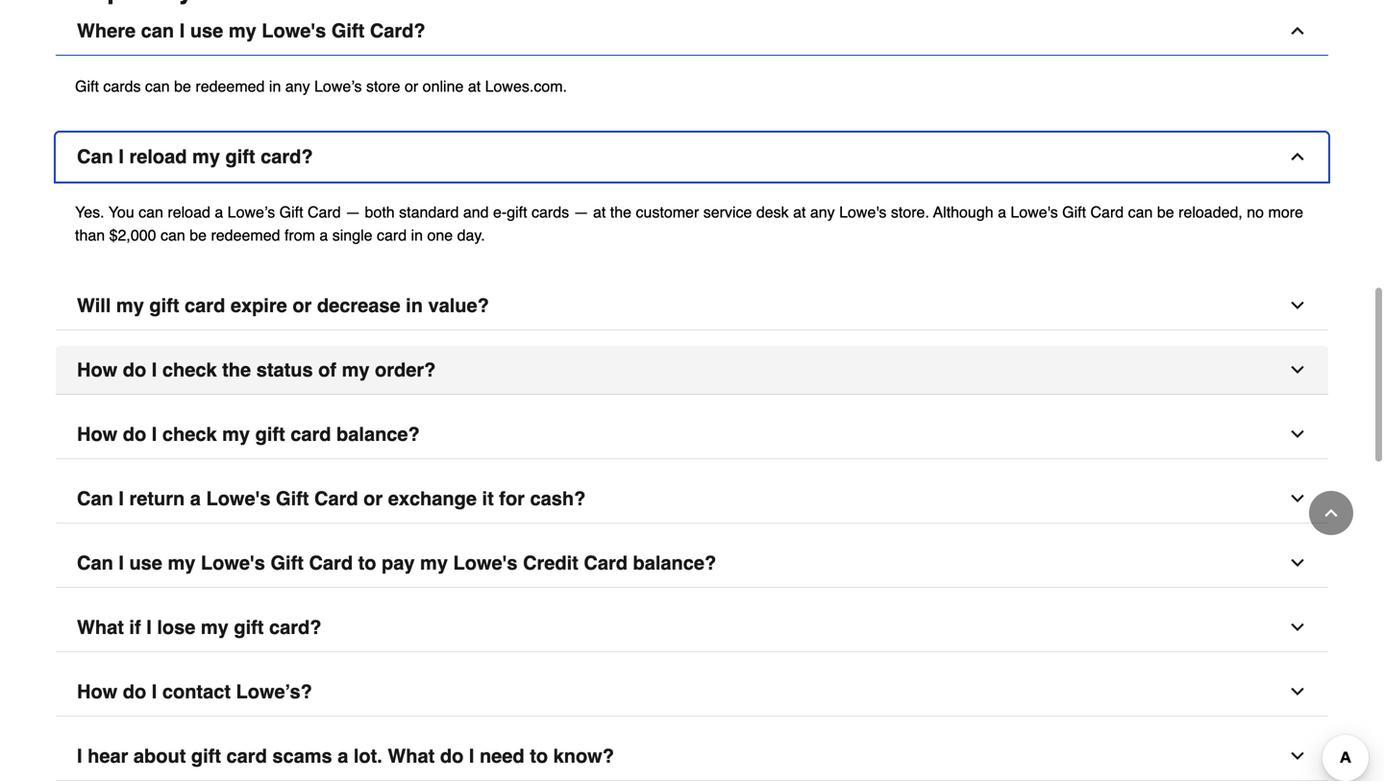 Task type: vqa. For each thing, say whether or not it's contained in the screenshot.
DO for How do I contact Lowe's?
yes



Task type: describe. For each thing, give the bounding box(es) containing it.
and
[[463, 203, 489, 221]]

card left scams
[[226, 745, 267, 768]]

chevron down image for order?
[[1288, 360, 1308, 380]]

lowe's right although
[[1011, 203, 1058, 221]]

i inside 'button'
[[119, 488, 124, 510]]

chevron down image inside how do i check my gift card balance? button
[[1288, 425, 1308, 444]]

chevron up image inside scroll to top element
[[1322, 504, 1341, 523]]

1 vertical spatial use
[[129, 552, 162, 574]]

will
[[77, 295, 111, 317]]

or inside will my gift card expire or decrease in value? button
[[293, 295, 312, 317]]

do inside i hear about gift card scams a lot. what do i need to know? button
[[440, 745, 464, 768]]

scroll to top element
[[1310, 491, 1354, 536]]

0 horizontal spatial at
[[468, 77, 481, 95]]

can inside button
[[141, 20, 174, 42]]

service
[[704, 203, 752, 221]]

0 vertical spatial use
[[190, 20, 223, 42]]

how do i contact lowe's? button
[[56, 668, 1329, 717]]

than
[[75, 226, 105, 244]]

1 horizontal spatial what
[[388, 745, 435, 768]]

lowes.com.
[[485, 77, 567, 95]]

lot.
[[354, 745, 383, 768]]

can for can i use my lowe's gift card to pay my lowe's credit card balance?
[[77, 552, 113, 574]]

0 vertical spatial card?
[[261, 145, 313, 168]]

reload inside yes. you can reload a lowe's gift card — both standard and e-gift cards — at the customer service desk at any lowe's store. although a lowe's gift card can be reloaded, no more than $2,000 can be redeemed from a single card in one day.
[[168, 203, 210, 221]]

0 vertical spatial to
[[358, 552, 376, 574]]

how for how do i contact lowe's?
[[77, 681, 118, 703]]

will my gift card expire or decrease in value?
[[77, 295, 489, 317]]

in inside yes. you can reload a lowe's gift card — both standard and e-gift cards — at the customer service desk at any lowe's store. although a lowe's gift card can be reloaded, no more than $2,000 can be redeemed from a single card in one day.
[[411, 226, 423, 244]]

the inside yes. you can reload a lowe's gift card — both standard and e-gift cards — at the customer service desk at any lowe's store. although a lowe's gift card can be reloaded, no more than $2,000 can be redeemed from a single card in one day.
[[610, 203, 632, 221]]

a right although
[[998, 203, 1007, 221]]

lowe's?
[[236, 681, 312, 703]]

0 vertical spatial in
[[269, 77, 281, 95]]

where
[[77, 20, 136, 42]]

know?
[[553, 745, 614, 768]]

lose
[[157, 617, 196, 639]]

0 vertical spatial balance?
[[337, 423, 420, 445]]

can i return a lowe's gift card or exchange it for cash? button
[[56, 475, 1329, 524]]

reloaded,
[[1179, 203, 1243, 221]]

do for how do i contact lowe's?
[[123, 681, 146, 703]]

return
[[129, 488, 185, 510]]

from
[[285, 226, 315, 244]]

gift inside 'button'
[[276, 488, 309, 510]]

check for my
[[162, 423, 217, 445]]

card inside yes. you can reload a lowe's gift card — both standard and e-gift cards — at the customer service desk at any lowe's store. although a lowe's gift card can be reloaded, no more than $2,000 can be redeemed from a single card in one day.
[[377, 226, 407, 244]]

value?
[[428, 295, 489, 317]]

card down of on the left of the page
[[291, 423, 331, 445]]

lowe's up the gift cards can be redeemed in any lowe's store or online at lowes.com.
[[262, 20, 326, 42]]

order?
[[375, 359, 436, 381]]

where can i use my lowe's gift card?
[[77, 20, 426, 42]]

chevron down image for a
[[1288, 747, 1308, 766]]

i hear about gift card scams a lot. what do i need to know?
[[77, 745, 614, 768]]

how do i contact lowe's?
[[77, 681, 312, 703]]

a down "can i reload my gift card?"
[[215, 203, 223, 221]]

lowe's left store.
[[840, 203, 887, 221]]

gift cards can be redeemed in any lowe's store or online at lowes.com.
[[75, 77, 567, 95]]

do for how do i check my gift card balance?
[[123, 423, 146, 445]]

chevron down image for value?
[[1288, 296, 1308, 315]]

or inside can i return a lowe's gift card or exchange it for cash? 'button'
[[364, 488, 383, 510]]

one
[[427, 226, 453, 244]]

although
[[934, 203, 994, 221]]

how do i check the status of my order?
[[77, 359, 436, 381]]

can up $2,000
[[139, 203, 163, 221]]

how do i check my gift card balance?
[[77, 423, 420, 445]]

1 horizontal spatial to
[[530, 745, 548, 768]]

0 vertical spatial redeemed
[[196, 77, 265, 95]]

do for how do i check the status of my order?
[[123, 359, 146, 381]]

check for the
[[162, 359, 217, 381]]

can up "can i reload my gift card?"
[[145, 77, 170, 95]]

expire
[[231, 295, 287, 317]]

for
[[499, 488, 525, 510]]

cards inside yes. you can reload a lowe's gift card — both standard and e-gift cards — at the customer service desk at any lowe's store. although a lowe's gift card can be reloaded, no more than $2,000 can be redeemed from a single card in one day.
[[532, 203, 569, 221]]

0 vertical spatial or
[[405, 77, 418, 95]]

0 vertical spatial lowe's
[[314, 77, 362, 95]]

chevron up image inside where can i use my lowe's gift card? button
[[1288, 21, 1308, 40]]

1 vertical spatial be
[[1158, 203, 1175, 221]]

what if i lose my gift card?
[[77, 617, 322, 639]]

day.
[[457, 226, 485, 244]]

card left "expire"
[[185, 295, 225, 317]]

need
[[480, 745, 525, 768]]

can left reloaded, at top right
[[1128, 203, 1153, 221]]

can i use my lowe's gift card to pay my lowe's credit card balance? button
[[56, 539, 1329, 588]]

can i reload my gift card?
[[77, 145, 313, 168]]

exchange
[[388, 488, 477, 510]]

standard
[[399, 203, 459, 221]]

0 vertical spatial what
[[77, 617, 124, 639]]



Task type: locate. For each thing, give the bounding box(es) containing it.
in
[[269, 77, 281, 95], [411, 226, 423, 244], [406, 295, 423, 317]]

2 chevron down image from the top
[[1288, 683, 1308, 702]]

any down where can i use my lowe's gift card?
[[285, 77, 310, 95]]

chevron down image inside the how do i check the status of my order? button
[[1288, 360, 1308, 380]]

2 chevron down image from the top
[[1288, 360, 1308, 380]]

2 check from the top
[[162, 423, 217, 445]]

2 how from the top
[[77, 423, 118, 445]]

redeemed down where can i use my lowe's gift card?
[[196, 77, 265, 95]]

can i use my lowe's gift card to pay my lowe's credit card balance?
[[77, 552, 717, 574]]

2 vertical spatial be
[[190, 226, 207, 244]]

in left one
[[411, 226, 423, 244]]

1 vertical spatial balance?
[[633, 552, 717, 574]]

or right store
[[405, 77, 418, 95]]

0 vertical spatial how
[[77, 359, 118, 381]]

1 vertical spatial to
[[530, 745, 548, 768]]

credit
[[523, 552, 579, 574]]

check up the return at the bottom of the page
[[162, 423, 217, 445]]

0 horizontal spatial or
[[293, 295, 312, 317]]

cards down where
[[103, 77, 141, 95]]

chevron down image inside what if i lose my gift card? button
[[1288, 618, 1308, 637]]

chevron down image inside how do i contact lowe's? "button"
[[1288, 683, 1308, 702]]

be right $2,000
[[190, 226, 207, 244]]

card inside can i return a lowe's gift card or exchange it for cash? 'button'
[[314, 488, 358, 510]]

the
[[610, 203, 632, 221], [222, 359, 251, 381]]

gift
[[332, 20, 365, 42], [75, 77, 99, 95], [279, 203, 303, 221], [1063, 203, 1087, 221], [276, 488, 309, 510], [271, 552, 304, 574]]

do inside the how do i check the status of my order? button
[[123, 359, 146, 381]]

a right the return at the bottom of the page
[[190, 488, 201, 510]]

can for can i reload my gift card?
[[77, 145, 113, 168]]

0 vertical spatial chevron down image
[[1288, 618, 1308, 637]]

1 vertical spatial how
[[77, 423, 118, 445]]

gift
[[225, 145, 255, 168], [507, 203, 527, 221], [149, 295, 179, 317], [255, 423, 285, 445], [234, 617, 264, 639], [191, 745, 221, 768]]

any right desk
[[810, 203, 835, 221]]

2 horizontal spatial or
[[405, 77, 418, 95]]

a inside button
[[338, 745, 348, 768]]

chevron down image for pay
[[1288, 554, 1308, 573]]

chevron down image inside can i use my lowe's gift card to pay my lowe's credit card balance? button
[[1288, 554, 1308, 573]]

4 chevron down image from the top
[[1288, 489, 1308, 508]]

can right $2,000
[[161, 226, 185, 244]]

chevron down image
[[1288, 296, 1308, 315], [1288, 360, 1308, 380], [1288, 425, 1308, 444], [1288, 489, 1308, 508], [1288, 554, 1308, 573]]

decrease
[[317, 295, 401, 317]]

desk
[[757, 203, 789, 221]]

can
[[77, 145, 113, 168], [77, 488, 113, 510], [77, 552, 113, 574]]

5 chevron down image from the top
[[1288, 554, 1308, 573]]

card? down the gift cards can be redeemed in any lowe's store or online at lowes.com.
[[261, 145, 313, 168]]

at
[[468, 77, 481, 95], [593, 203, 606, 221], [793, 203, 806, 221]]

1 horizontal spatial balance?
[[633, 552, 717, 574]]

can
[[141, 20, 174, 42], [145, 77, 170, 95], [139, 203, 163, 221], [1128, 203, 1153, 221], [161, 226, 185, 244]]

lowe's inside 'button'
[[206, 488, 271, 510]]

how inside "button"
[[77, 681, 118, 703]]

yes.
[[75, 203, 104, 221]]

reload down "can i reload my gift card?"
[[168, 203, 210, 221]]

$2,000
[[109, 226, 156, 244]]

status
[[256, 359, 313, 381]]

hear
[[88, 745, 128, 768]]

check
[[162, 359, 217, 381], [162, 423, 217, 445]]

card down the both
[[377, 226, 407, 244]]

1 horizontal spatial chevron up image
[[1322, 504, 1341, 523]]

yes. you can reload a lowe's gift card — both standard and e-gift cards — at the customer service desk at any lowe's store. although a lowe's gift card can be reloaded, no more than $2,000 can be redeemed from a single card in one day.
[[75, 203, 1304, 244]]

balance? down order?
[[337, 423, 420, 445]]

2 vertical spatial or
[[364, 488, 383, 510]]

3 how from the top
[[77, 681, 118, 703]]

1 horizontal spatial at
[[593, 203, 606, 221]]

online
[[423, 77, 464, 95]]

cards
[[103, 77, 141, 95], [532, 203, 569, 221]]

redeemed inside yes. you can reload a lowe's gift card — both standard and e-gift cards — at the customer service desk at any lowe's store. although a lowe's gift card can be reloaded, no more than $2,000 can be redeemed from a single card in one day.
[[211, 226, 280, 244]]

0 horizontal spatial what
[[77, 617, 124, 639]]

2 vertical spatial can
[[77, 552, 113, 574]]

to left pay
[[358, 552, 376, 574]]

1 vertical spatial lowe's
[[228, 203, 275, 221]]

how do i check the status of my order? button
[[56, 346, 1329, 395]]

to
[[358, 552, 376, 574], [530, 745, 548, 768]]

0 vertical spatial the
[[610, 203, 632, 221]]

do inside how do i check my gift card balance? button
[[123, 423, 146, 445]]

what if i lose my gift card? button
[[56, 604, 1329, 653]]

contact
[[162, 681, 231, 703]]

balance?
[[337, 423, 420, 445], [633, 552, 717, 574]]

check up 'how do i check my gift card balance?'
[[162, 359, 217, 381]]

1 vertical spatial can
[[77, 488, 113, 510]]

can i return a lowe's gift card or exchange it for cash?
[[77, 488, 586, 510]]

0 horizontal spatial chevron up image
[[1288, 21, 1308, 40]]

1 horizontal spatial —
[[574, 203, 589, 221]]

store
[[366, 77, 401, 95]]

1 horizontal spatial the
[[610, 203, 632, 221]]

or left exchange
[[364, 488, 383, 510]]

1 vertical spatial any
[[810, 203, 835, 221]]

i inside "button"
[[152, 681, 157, 703]]

how
[[77, 359, 118, 381], [77, 423, 118, 445], [77, 681, 118, 703]]

card?
[[261, 145, 313, 168], [269, 617, 322, 639]]

lowe's down it
[[453, 552, 518, 574]]

redeemed
[[196, 77, 265, 95], [211, 226, 280, 244]]

lowe's
[[262, 20, 326, 42], [840, 203, 887, 221], [1011, 203, 1058, 221], [206, 488, 271, 510], [201, 552, 265, 574], [453, 552, 518, 574]]

chevron down image
[[1288, 618, 1308, 637], [1288, 683, 1308, 702], [1288, 747, 1308, 766]]

1 horizontal spatial any
[[810, 203, 835, 221]]

0 horizontal spatial —
[[345, 203, 361, 221]]

1 vertical spatial redeemed
[[211, 226, 280, 244]]

lowe's
[[314, 77, 362, 95], [228, 203, 275, 221]]

1 vertical spatial or
[[293, 295, 312, 317]]

no
[[1247, 203, 1264, 221]]

more
[[1269, 203, 1304, 221]]

2 vertical spatial how
[[77, 681, 118, 703]]

2 horizontal spatial at
[[793, 203, 806, 221]]

can for can i return a lowe's gift card or exchange it for cash?
[[77, 488, 113, 510]]

1 vertical spatial check
[[162, 423, 217, 445]]

be up "can i reload my gift card?"
[[174, 77, 191, 95]]

0 horizontal spatial lowe's
[[228, 203, 275, 221]]

the inside button
[[222, 359, 251, 381]]

what left 'if'
[[77, 617, 124, 639]]

do inside how do i contact lowe's? "button"
[[123, 681, 146, 703]]

3 chevron down image from the top
[[1288, 425, 1308, 444]]

0 horizontal spatial to
[[358, 552, 376, 574]]

chevron up image
[[1288, 21, 1308, 40], [1322, 504, 1341, 523]]

0 horizontal spatial use
[[129, 552, 162, 574]]

0 vertical spatial any
[[285, 77, 310, 95]]

1 vertical spatial the
[[222, 359, 251, 381]]

— right "e-"
[[574, 203, 589, 221]]

1 — from the left
[[345, 203, 361, 221]]

scams
[[272, 745, 332, 768]]

chevron down image for card?
[[1288, 618, 1308, 637]]

the left customer
[[610, 203, 632, 221]]

0 horizontal spatial any
[[285, 77, 310, 95]]

to right need
[[530, 745, 548, 768]]

do
[[123, 359, 146, 381], [123, 423, 146, 445], [123, 681, 146, 703], [440, 745, 464, 768]]

be
[[174, 77, 191, 95], [1158, 203, 1175, 221], [190, 226, 207, 244]]

0 vertical spatial cards
[[103, 77, 141, 95]]

if
[[129, 617, 141, 639]]

i hear about gift card scams a lot. what do i need to know? button
[[56, 733, 1329, 782]]

1 horizontal spatial use
[[190, 20, 223, 42]]

or
[[405, 77, 418, 95], [293, 295, 312, 317], [364, 488, 383, 510]]

customer
[[636, 203, 699, 221]]

redeemed left from
[[211, 226, 280, 244]]

2 vertical spatial in
[[406, 295, 423, 317]]

3 chevron down image from the top
[[1288, 747, 1308, 766]]

card
[[308, 203, 341, 221], [1091, 203, 1124, 221], [314, 488, 358, 510], [309, 552, 353, 574], [584, 552, 628, 574]]

how for how do i check the status of my order?
[[77, 359, 118, 381]]

cards right "e-"
[[532, 203, 569, 221]]

can right where
[[141, 20, 174, 42]]

any
[[285, 77, 310, 95], [810, 203, 835, 221]]

any inside yes. you can reload a lowe's gift card — both standard and e-gift cards — at the customer service desk at any lowe's store. although a lowe's gift card can be reloaded, no more than $2,000 can be redeemed from a single card in one day.
[[810, 203, 835, 221]]

1 horizontal spatial or
[[364, 488, 383, 510]]

gift inside yes. you can reload a lowe's gift card — both standard and e-gift cards — at the customer service desk at any lowe's store. although a lowe's gift card can be reloaded, no more than $2,000 can be redeemed from a single card in one day.
[[507, 203, 527, 221]]

i
[[180, 20, 185, 42], [119, 145, 124, 168], [152, 359, 157, 381], [152, 423, 157, 445], [119, 488, 124, 510], [119, 552, 124, 574], [146, 617, 152, 639], [152, 681, 157, 703], [77, 745, 82, 768], [469, 745, 474, 768]]

— up "single"
[[345, 203, 361, 221]]

a
[[215, 203, 223, 221], [998, 203, 1007, 221], [320, 226, 328, 244], [190, 488, 201, 510], [338, 745, 348, 768]]

at right the online
[[468, 77, 481, 95]]

card? up lowe's?
[[269, 617, 322, 639]]

card?
[[370, 20, 426, 42]]

store.
[[891, 203, 930, 221]]

or right "expire"
[[293, 295, 312, 317]]

lowe's inside yes. you can reload a lowe's gift card — both standard and e-gift cards — at the customer service desk at any lowe's store. although a lowe's gift card can be reloaded, no more than $2,000 can be redeemed from a single card in one day.
[[228, 203, 275, 221]]

1 vertical spatial reload
[[168, 203, 210, 221]]

0 vertical spatial can
[[77, 145, 113, 168]]

at left customer
[[593, 203, 606, 221]]

how do i check my gift card balance? button
[[56, 410, 1329, 459]]

0 vertical spatial check
[[162, 359, 217, 381]]

1 how from the top
[[77, 359, 118, 381]]

chevron down image inside will my gift card expire or decrease in value? button
[[1288, 296, 1308, 315]]

about
[[134, 745, 186, 768]]

1 vertical spatial chevron up image
[[1322, 504, 1341, 523]]

3 can from the top
[[77, 552, 113, 574]]

can inside 'button'
[[77, 488, 113, 510]]

balance? down can i return a lowe's gift card or exchange it for cash? 'button' at the bottom of page
[[633, 552, 717, 574]]

lowe's down 'how do i check my gift card balance?'
[[206, 488, 271, 510]]

0 horizontal spatial balance?
[[337, 423, 420, 445]]

you
[[109, 203, 134, 221]]

lowe's down "can i reload my gift card?"
[[228, 203, 275, 221]]

what
[[77, 617, 124, 639], [388, 745, 435, 768]]

in left value?
[[406, 295, 423, 317]]

e-
[[493, 203, 507, 221]]

my
[[229, 20, 256, 42], [192, 145, 220, 168], [116, 295, 144, 317], [342, 359, 370, 381], [222, 423, 250, 445], [168, 552, 196, 574], [420, 552, 448, 574], [201, 617, 229, 639]]

a right from
[[320, 226, 328, 244]]

—
[[345, 203, 361, 221], [574, 203, 589, 221]]

0 horizontal spatial cards
[[103, 77, 141, 95]]

will my gift card expire or decrease in value? button
[[56, 282, 1329, 331]]

of
[[318, 359, 337, 381]]

reload inside button
[[129, 145, 187, 168]]

1 vertical spatial cards
[[532, 203, 569, 221]]

what right lot.
[[388, 745, 435, 768]]

cash?
[[530, 488, 586, 510]]

use
[[190, 20, 223, 42], [129, 552, 162, 574]]

a inside 'button'
[[190, 488, 201, 510]]

the left status
[[222, 359, 251, 381]]

be left reloaded, at top right
[[1158, 203, 1175, 221]]

chevron down image inside can i return a lowe's gift card or exchange it for cash? 'button'
[[1288, 489, 1308, 508]]

1 horizontal spatial cards
[[532, 203, 569, 221]]

pay
[[382, 552, 415, 574]]

1 vertical spatial chevron down image
[[1288, 683, 1308, 702]]

1 can from the top
[[77, 145, 113, 168]]

1 vertical spatial what
[[388, 745, 435, 768]]

single
[[332, 226, 373, 244]]

chevron up image
[[1288, 147, 1308, 166]]

lowe's left store
[[314, 77, 362, 95]]

1 horizontal spatial lowe's
[[314, 77, 362, 95]]

reload up you
[[129, 145, 187, 168]]

1 vertical spatial card?
[[269, 617, 322, 639]]

1 chevron down image from the top
[[1288, 618, 1308, 637]]

it
[[482, 488, 494, 510]]

0 vertical spatial reload
[[129, 145, 187, 168]]

2 — from the left
[[574, 203, 589, 221]]

how for how do i check my gift card balance?
[[77, 423, 118, 445]]

both
[[365, 203, 395, 221]]

where can i use my lowe's gift card? button
[[56, 7, 1329, 56]]

reload
[[129, 145, 187, 168], [168, 203, 210, 221]]

at right desk
[[793, 203, 806, 221]]

in inside button
[[406, 295, 423, 317]]

lowe's up the what if i lose my gift card?
[[201, 552, 265, 574]]

1 check from the top
[[162, 359, 217, 381]]

card
[[377, 226, 407, 244], [185, 295, 225, 317], [291, 423, 331, 445], [226, 745, 267, 768]]

1 vertical spatial in
[[411, 226, 423, 244]]

1 chevron down image from the top
[[1288, 296, 1308, 315]]

0 vertical spatial chevron up image
[[1288, 21, 1308, 40]]

0 vertical spatial be
[[174, 77, 191, 95]]

a left lot.
[[338, 745, 348, 768]]

chevron down image inside i hear about gift card scams a lot. what do i need to know? button
[[1288, 747, 1308, 766]]

chevron down image for exchange
[[1288, 489, 1308, 508]]

can i reload my gift card? button
[[56, 133, 1329, 182]]

0 horizontal spatial the
[[222, 359, 251, 381]]

in down where can i use my lowe's gift card?
[[269, 77, 281, 95]]

2 can from the top
[[77, 488, 113, 510]]

2 vertical spatial chevron down image
[[1288, 747, 1308, 766]]



